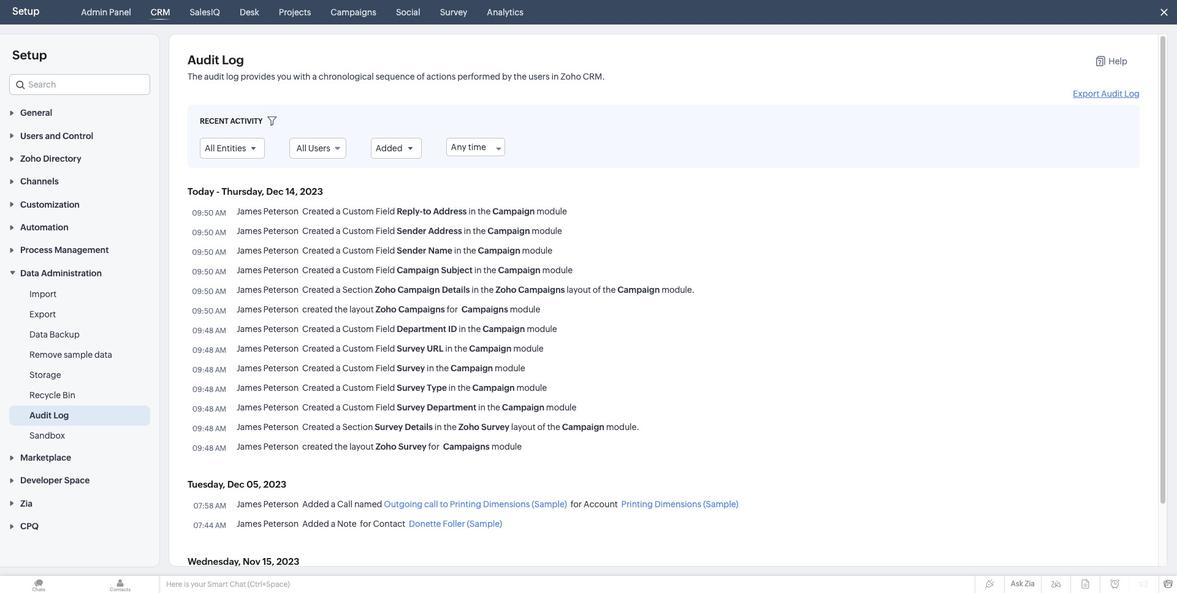 Task type: locate. For each thing, give the bounding box(es) containing it.
admin panel link
[[76, 0, 136, 25]]

campaigns link
[[326, 0, 381, 25]]

your
[[191, 581, 206, 589]]

chats image
[[0, 576, 77, 593]]

is
[[184, 581, 189, 589]]

panel
[[109, 7, 131, 17]]

admin panel
[[81, 7, 131, 17]]

here
[[166, 581, 182, 589]]

smart
[[207, 581, 228, 589]]

desk
[[240, 7, 259, 17]]

social link
[[391, 0, 425, 25]]

survey
[[440, 7, 467, 17]]

crm link
[[146, 0, 175, 25]]

campaigns
[[331, 7, 376, 17]]

setup
[[12, 6, 39, 17]]

projects
[[279, 7, 311, 17]]

here is your smart chat (ctrl+space)
[[166, 581, 290, 589]]

social
[[396, 7, 420, 17]]

contacts image
[[82, 576, 159, 593]]

admin
[[81, 7, 107, 17]]

(ctrl+space)
[[247, 581, 290, 589]]



Task type: describe. For each thing, give the bounding box(es) containing it.
desk link
[[235, 0, 264, 25]]

analytics link
[[482, 0, 528, 25]]

salesiq link
[[185, 0, 225, 25]]

survey link
[[435, 0, 472, 25]]

salesiq
[[190, 7, 220, 17]]

ask
[[1011, 580, 1023, 589]]

zia
[[1025, 580, 1035, 589]]

chat
[[230, 581, 246, 589]]

analytics
[[487, 7, 523, 17]]

ask zia
[[1011, 580, 1035, 589]]

crm
[[151, 7, 170, 17]]

projects link
[[274, 0, 316, 25]]



Task type: vqa. For each thing, say whether or not it's contained in the screenshot.
Smart
yes



